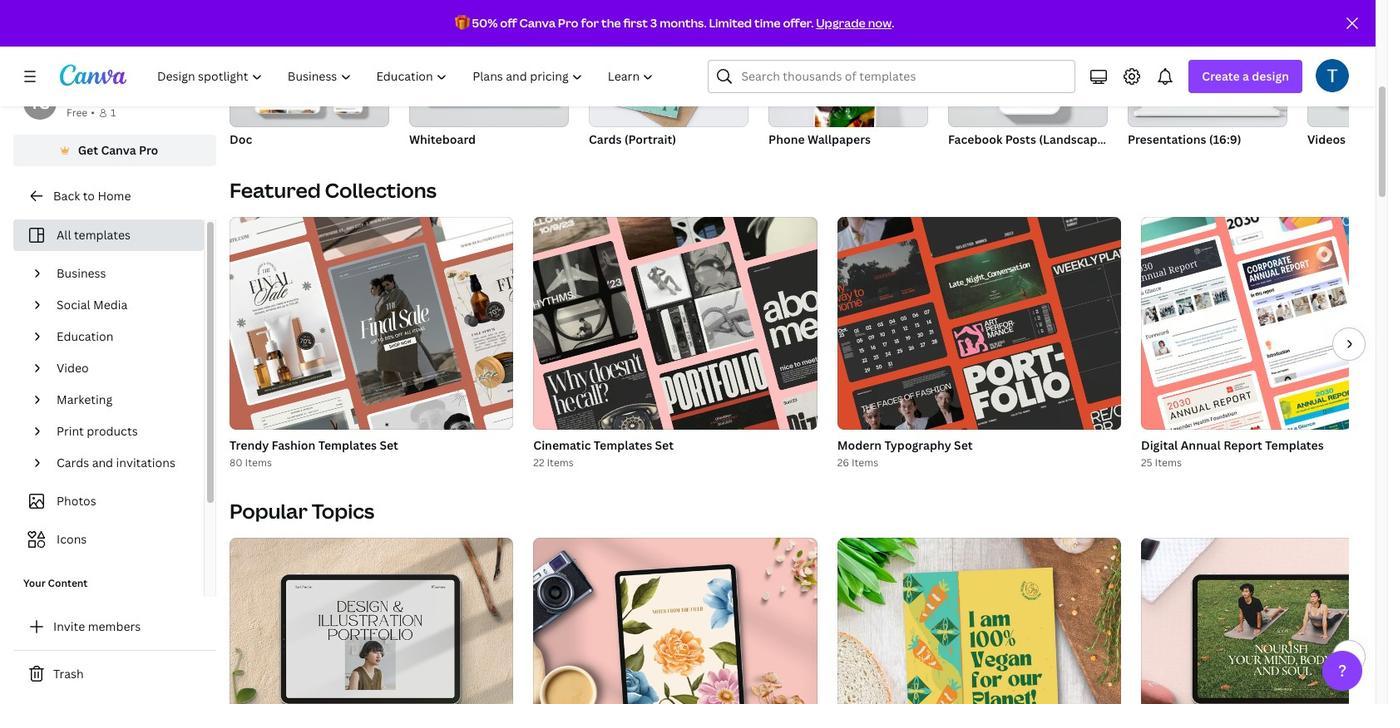 Task type: locate. For each thing, give the bounding box(es) containing it.
set
[[380, 438, 399, 453], [655, 438, 674, 453], [955, 438, 973, 453]]

wallpapers
[[808, 131, 871, 147]]

featured collections
[[230, 176, 437, 204]]

home
[[98, 188, 131, 204]]

digital annual report templates link
[[1142, 437, 1389, 455]]

templates right fashion
[[318, 438, 377, 453]]

.
[[892, 15, 895, 31]]

0 vertical spatial canva
[[520, 15, 556, 31]]

posts
[[1006, 131, 1037, 147]]

0 vertical spatial cards
[[589, 131, 622, 147]]

2 items from the left
[[547, 456, 574, 470]]

canva
[[520, 15, 556, 31], [101, 142, 136, 158]]

0 horizontal spatial canva
[[101, 142, 136, 158]]

back to home link
[[13, 180, 216, 213]]

2 horizontal spatial templates
[[1266, 438, 1324, 453]]

1 horizontal spatial templates
[[594, 438, 652, 453]]

(portrait)
[[625, 131, 677, 147]]

0 vertical spatial pro
[[558, 15, 579, 31]]

back
[[53, 188, 80, 204]]

1 horizontal spatial cards
[[589, 131, 622, 147]]

templates inside trendy fashion templates set 80 items
[[318, 438, 377, 453]]

presentation (16:9) image
[[1128, 7, 1288, 127], [1144, 31, 1272, 102]]

presentations
[[1128, 131, 1207, 147]]

popular topics
[[230, 498, 375, 525]]

first
[[624, 15, 648, 31]]

facebook post (landscape) image
[[949, 7, 1108, 127], [999, 40, 1060, 91]]

(16:9)
[[1210, 131, 1242, 147]]

card (portrait) image
[[589, 7, 749, 127], [613, 14, 696, 118]]

80
[[230, 456, 243, 470]]

phone
[[769, 131, 805, 147]]

templates right report
[[1266, 438, 1324, 453]]

items inside modern typography set 26 items
[[852, 456, 879, 470]]

trendy
[[230, 438, 269, 453]]

all
[[57, 227, 71, 243]]

set inside modern typography set 26 items
[[955, 438, 973, 453]]

50%
[[472, 15, 498, 31]]

offer.
[[783, 15, 814, 31]]

canva right get
[[101, 142, 136, 158]]

education link
[[50, 321, 194, 353]]

(landscape)
[[1039, 131, 1109, 147]]

1 horizontal spatial set
[[655, 438, 674, 453]]

modern
[[838, 438, 882, 453]]

pro
[[558, 15, 579, 31], [139, 142, 158, 158]]

3 items from the left
[[852, 456, 879, 470]]

facebook posts (landscape) link
[[949, 7, 1109, 151]]

modern typography set link
[[838, 437, 1122, 455]]

items down trendy on the left bottom of the page
[[245, 456, 272, 470]]

cards left and
[[57, 455, 89, 471]]

phone wallpapers
[[769, 131, 871, 147]]

nature image
[[534, 538, 818, 705]]

and
[[92, 455, 113, 471]]

pro left for
[[558, 15, 579, 31]]

cards and invitations link
[[50, 448, 194, 479]]

a
[[1243, 68, 1250, 84]]

cards left '(portrait)'
[[589, 131, 622, 147]]

canva right off
[[520, 15, 556, 31]]

items down modern
[[852, 456, 879, 470]]

card (portrait) image inside cards (portrait) link
[[613, 14, 696, 118]]

cards and invitations
[[57, 455, 175, 471]]

facebook posts (landscape)
[[949, 131, 1109, 147]]

icons link
[[23, 524, 194, 556]]

3
[[651, 15, 658, 31]]

1 items from the left
[[245, 456, 272, 470]]

templates
[[318, 438, 377, 453], [594, 438, 652, 453], [1266, 438, 1324, 453]]

0 horizontal spatial templates
[[318, 438, 377, 453]]

0 horizontal spatial cards
[[57, 455, 89, 471]]

veganuary image
[[838, 538, 1122, 705]]

cards
[[589, 131, 622, 147], [57, 455, 89, 471]]

items
[[245, 456, 272, 470], [547, 456, 574, 470], [852, 456, 879, 470], [1155, 456, 1182, 470]]

featured
[[230, 176, 321, 204]]

templates right cinematic
[[594, 438, 652, 453]]

1 vertical spatial canva
[[101, 142, 136, 158]]

1 templates from the left
[[318, 438, 377, 453]]

minimalist image
[[230, 538, 514, 705]]

0 horizontal spatial pro
[[139, 142, 158, 158]]

tara schultz's team element
[[23, 87, 57, 120]]

22
[[534, 456, 545, 470]]

photos link
[[23, 486, 194, 518]]

3 templates from the left
[[1266, 438, 1324, 453]]

•
[[91, 106, 95, 120]]

whiteboard image
[[409, 7, 569, 127], [425, 29, 554, 102]]

print
[[57, 424, 84, 439]]

2 set from the left
[[655, 438, 674, 453]]

2 horizontal spatial set
[[955, 438, 973, 453]]

items down digital
[[1155, 456, 1182, 470]]

topics
[[312, 498, 375, 525]]

4 items from the left
[[1155, 456, 1182, 470]]

digital
[[1142, 438, 1179, 453]]

cinematic
[[534, 438, 591, 453]]

get canva pro
[[78, 142, 158, 158]]

items down cinematic
[[547, 456, 574, 470]]

to
[[83, 188, 95, 204]]

1 vertical spatial cards
[[57, 455, 89, 471]]

fitness image
[[1142, 538, 1389, 705]]

pro down team
[[139, 142, 158, 158]]

create a design
[[1203, 68, 1290, 84]]

set inside cinematic templates set 22 items
[[655, 438, 674, 453]]

items inside trendy fashion templates set 80 items
[[245, 456, 272, 470]]

create
[[1203, 68, 1240, 84]]

team
[[147, 87, 176, 103]]

2 templates from the left
[[594, 438, 652, 453]]

cinematic templates set 22 items
[[534, 438, 674, 470]]

whiteboard
[[409, 131, 476, 147]]

🎁
[[455, 15, 470, 31]]

templates inside the digital annual report templates 25 items
[[1266, 438, 1324, 453]]

business link
[[50, 258, 194, 290]]

None search field
[[708, 60, 1076, 93]]

1 set from the left
[[380, 438, 399, 453]]

doc image
[[230, 7, 389, 127], [230, 7, 389, 127]]

marketing link
[[50, 384, 194, 416]]

1 vertical spatial pro
[[139, 142, 158, 158]]

social
[[57, 297, 90, 313]]

modern typography set 26 items
[[838, 438, 973, 470]]

0 horizontal spatial set
[[380, 438, 399, 453]]

design
[[1253, 68, 1290, 84]]

phone wallpaper image
[[769, 7, 929, 127], [815, 23, 878, 137]]

annual
[[1181, 438, 1221, 453]]

time
[[755, 15, 781, 31]]

set for modern typography set
[[955, 438, 973, 453]]

video image
[[1308, 7, 1389, 127], [1334, 37, 1389, 98]]

media
[[93, 297, 128, 313]]

for
[[581, 15, 599, 31]]

pro inside button
[[139, 142, 158, 158]]

upgrade now button
[[816, 15, 892, 31]]

3 set from the left
[[955, 438, 973, 453]]



Task type: describe. For each thing, give the bounding box(es) containing it.
set for cinematic templates set
[[655, 438, 674, 453]]

icons
[[57, 532, 87, 548]]

off
[[500, 15, 517, 31]]

education
[[57, 329, 113, 344]]

digital annual report templates 25 items
[[1142, 438, 1324, 470]]

the
[[602, 15, 621, 31]]

schultz's
[[93, 87, 144, 103]]

typography
[[885, 438, 952, 453]]

26
[[838, 456, 850, 470]]

videos
[[1308, 131, 1346, 147]]

presentation (16:9) image inside presentations (16:9) link
[[1144, 31, 1272, 102]]

collections
[[325, 176, 437, 204]]

cards (portrait)
[[589, 131, 677, 147]]

free
[[67, 106, 88, 120]]

templates inside cinematic templates set 22 items
[[594, 438, 652, 453]]

invite members button
[[13, 611, 216, 644]]

get
[[78, 142, 98, 158]]

invitations
[[116, 455, 175, 471]]

whiteboard link
[[409, 7, 569, 151]]

presentations (16:9)
[[1128, 131, 1242, 147]]

cards for cards and invitations
[[57, 455, 89, 471]]

invite
[[53, 619, 85, 635]]

items inside cinematic templates set 22 items
[[547, 456, 574, 470]]

top level navigation element
[[146, 60, 669, 93]]

limited
[[709, 15, 752, 31]]

trash link
[[13, 658, 216, 691]]

tara
[[67, 87, 91, 103]]

video image inside the videos 'link'
[[1334, 37, 1389, 98]]

items inside the digital annual report templates 25 items
[[1155, 456, 1182, 470]]

report
[[1224, 438, 1263, 453]]

members
[[88, 619, 141, 635]]

your content
[[23, 577, 88, 591]]

video link
[[50, 353, 194, 384]]

trash
[[53, 667, 84, 682]]

social media
[[57, 297, 128, 313]]

set inside trendy fashion templates set 80 items
[[380, 438, 399, 453]]

now
[[868, 15, 892, 31]]

phone wallpaper image inside phone wallpapers link
[[815, 23, 878, 137]]

phone wallpapers link
[[769, 7, 929, 151]]

1 horizontal spatial canva
[[520, 15, 556, 31]]

business
[[57, 265, 106, 281]]

canva inside button
[[101, 142, 136, 158]]

create a design button
[[1189, 60, 1303, 93]]

print products
[[57, 424, 138, 439]]

cards for cards (portrait)
[[589, 131, 622, 147]]

products
[[87, 424, 138, 439]]

video
[[57, 360, 89, 376]]

upgrade
[[816, 15, 866, 31]]

content
[[48, 577, 88, 591]]

facebook
[[949, 131, 1003, 147]]

doc
[[230, 131, 252, 147]]

popular
[[230, 498, 308, 525]]

trendy fashion templates set 80 items
[[230, 438, 399, 470]]

invite members
[[53, 619, 141, 635]]

marketing
[[57, 392, 112, 408]]

get canva pro button
[[13, 135, 216, 166]]

1 horizontal spatial pro
[[558, 15, 579, 31]]

all templates
[[57, 227, 131, 243]]

back to home
[[53, 188, 131, 204]]

cards (portrait) link
[[589, 7, 749, 151]]

photos
[[57, 493, 96, 509]]

trendy fashion templates set link
[[230, 437, 514, 455]]

months.
[[660, 15, 707, 31]]

templates
[[74, 227, 131, 243]]

tara schultz image
[[1316, 59, 1350, 92]]

tara schultz's team image
[[23, 87, 57, 120]]

🎁 50% off canva pro for the first 3 months. limited time offer. upgrade now .
[[455, 15, 895, 31]]

cinematic templates set link
[[534, 437, 818, 455]]

25
[[1142, 456, 1153, 470]]

tara schultz's team
[[67, 87, 176, 103]]

doc link
[[230, 7, 389, 151]]

print products link
[[50, 416, 194, 448]]

social media link
[[50, 290, 194, 321]]

your
[[23, 577, 46, 591]]

videos link
[[1308, 7, 1389, 151]]

Search search field
[[742, 61, 1065, 92]]

free •
[[67, 106, 95, 120]]



Task type: vqa. For each thing, say whether or not it's contained in the screenshot.
Topics at the bottom left
yes



